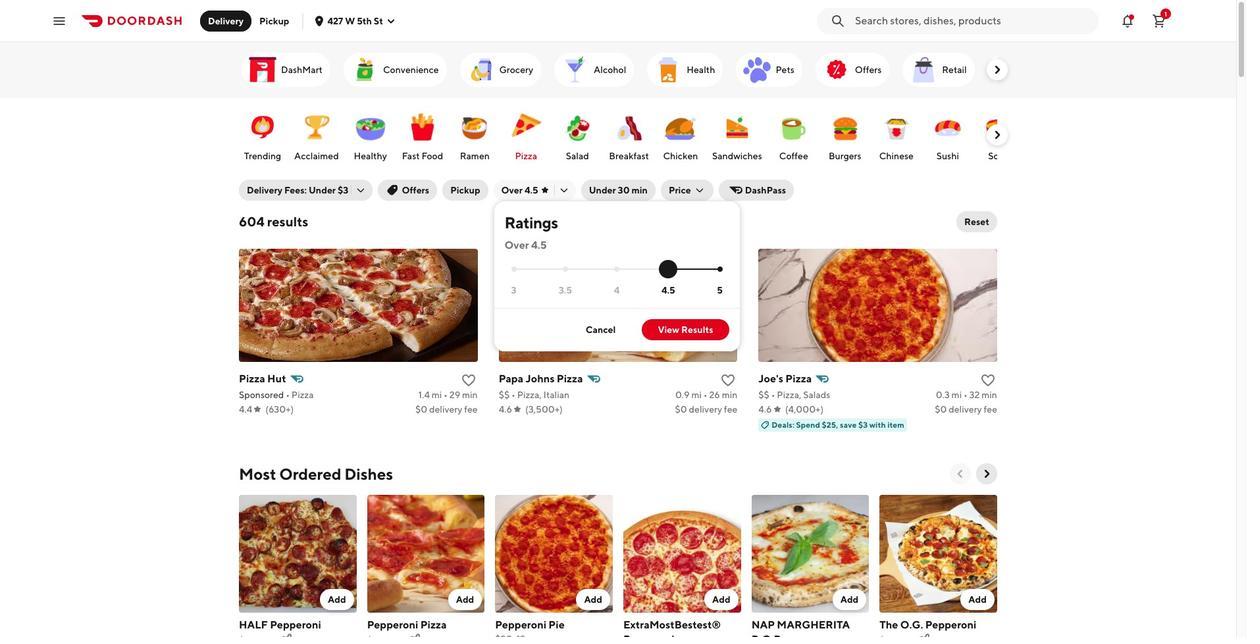 Task type: vqa. For each thing, say whether or not it's contained in the screenshot.
rightmost "delivery"
yes



Task type: locate. For each thing, give the bounding box(es) containing it.
1 vertical spatial $3
[[859, 420, 868, 430]]

2 $$ from the left
[[759, 390, 770, 400]]

fee for pizza hut
[[464, 404, 478, 415]]

mi right 1.4
[[432, 390, 442, 400]]

min right 32
[[982, 390, 998, 400]]

1 horizontal spatial pickup button
[[443, 180, 488, 201]]

1 horizontal spatial pizza,
[[777, 390, 802, 400]]

dashmart image
[[247, 54, 279, 86]]

papa johns pizza
[[499, 373, 583, 385]]

26
[[710, 390, 720, 400]]

delivery
[[208, 15, 244, 26], [247, 185, 283, 196]]

pickup button
[[252, 10, 297, 31], [443, 180, 488, 201]]

view results button
[[642, 319, 729, 341]]

4.6 up deals:
[[759, 404, 772, 415]]

0 horizontal spatial pizza,
[[517, 390, 542, 400]]

4 add from the left
[[713, 595, 731, 605]]

pizza, down the johns
[[517, 390, 542, 400]]

1 horizontal spatial delivery
[[247, 185, 283, 196]]

over 4.5 down ratings
[[505, 239, 547, 252]]

604
[[239, 214, 265, 229]]

dishes
[[345, 465, 393, 483]]

0 horizontal spatial fee
[[464, 404, 478, 415]]

1 horizontal spatial offers
[[855, 65, 882, 75]]

•
[[286, 390, 290, 400], [444, 390, 448, 400], [512, 390, 516, 400], [704, 390, 708, 400], [772, 390, 776, 400], [964, 390, 968, 400]]

fee down 0.3 mi • 32 min
[[984, 404, 998, 415]]

2 mi from the left
[[692, 390, 702, 400]]

1 horizontal spatial mi
[[692, 390, 702, 400]]

0 horizontal spatial delivery
[[208, 15, 244, 26]]

over 4.5 up ratings
[[502, 185, 539, 196]]

$​0 delivery fee down 1.4 mi • 29 min in the bottom left of the page
[[416, 404, 478, 415]]

sushi
[[937, 151, 960, 161]]

1 $$ from the left
[[499, 390, 510, 400]]

2 4.6 from the left
[[759, 404, 772, 415]]

4.6 down papa
[[499, 404, 512, 415]]

1 horizontal spatial pickup
[[451, 185, 481, 196]]

delivery down 0.9 mi • 26 min
[[689, 404, 723, 415]]

over up ratings
[[502, 185, 523, 196]]

2 fee from the left
[[724, 404, 738, 415]]

$​0 delivery fee for pizza hut
[[416, 404, 478, 415]]

under left 30 at the top
[[589, 185, 616, 196]]

convenience
[[383, 65, 439, 75]]

2 horizontal spatial mi
[[952, 390, 962, 400]]

1 delivery from the left
[[429, 404, 463, 415]]

reset
[[965, 217, 990, 227]]

1 horizontal spatial delivery
[[689, 404, 723, 415]]

32
[[970, 390, 980, 400]]

offers image
[[821, 54, 853, 86]]

mi
[[432, 390, 442, 400], [692, 390, 702, 400], [952, 390, 962, 400]]

2 click to add this store to your saved list image from the left
[[981, 373, 997, 389]]

2 vertical spatial 4.5
[[662, 285, 676, 296]]

2 delivery from the left
[[689, 404, 723, 415]]

1 horizontal spatial $3
[[859, 420, 868, 430]]

offers link
[[816, 53, 890, 87]]

29
[[450, 390, 461, 400]]

4 stars and over image
[[615, 267, 620, 272]]

1 mi from the left
[[432, 390, 442, 400]]

next button of carousel image
[[991, 63, 1004, 76], [981, 468, 994, 481]]

4.5 down ratings
[[531, 239, 547, 252]]

price
[[669, 185, 691, 196]]

spend
[[797, 420, 821, 430]]

1 horizontal spatial $​0
[[675, 404, 687, 415]]

pepperoni pizza
[[367, 619, 447, 631]]

view results
[[658, 325, 714, 335]]

grocery image
[[465, 54, 497, 86]]

deals:
[[772, 420, 795, 430]]

$​0
[[416, 404, 428, 415], [675, 404, 687, 415], [935, 404, 947, 415]]

0 horizontal spatial pickup
[[260, 15, 289, 26]]

add button
[[320, 589, 354, 610], [320, 589, 354, 610], [448, 589, 482, 610], [577, 589, 611, 610], [577, 589, 611, 610], [705, 589, 739, 610], [833, 589, 867, 610], [833, 589, 867, 610], [961, 589, 995, 610], [961, 589, 995, 610]]

2 under from the left
[[589, 185, 616, 196]]

mi for pizza hut
[[432, 390, 442, 400]]

4.5
[[525, 185, 539, 196], [531, 239, 547, 252], [662, 285, 676, 296]]

2 $​0 from the left
[[675, 404, 687, 415]]

joe's
[[759, 373, 784, 385]]

5th
[[357, 15, 372, 26]]

• left 26
[[704, 390, 708, 400]]

4.4
[[239, 404, 252, 415]]

min for pizza hut
[[462, 390, 478, 400]]

salads
[[804, 390, 831, 400]]

click to add this store to your saved list image
[[461, 373, 477, 389], [981, 373, 997, 389]]

fees:
[[284, 185, 307, 196]]

next button of carousel image right retail
[[991, 63, 1004, 76]]

2 $​0 delivery fee from the left
[[675, 404, 738, 415]]

offers
[[855, 65, 882, 75], [402, 185, 430, 196]]

0 horizontal spatial click to add this store to your saved list image
[[461, 373, 477, 389]]

under right fees:
[[309, 185, 336, 196]]

1 horizontal spatial $$
[[759, 390, 770, 400]]

fee down 0.9 mi • 26 min
[[724, 404, 738, 415]]

3 fee from the left
[[984, 404, 998, 415]]

• down joe's
[[772, 390, 776, 400]]

3 delivery from the left
[[949, 404, 983, 415]]

$​0 down 1.4
[[416, 404, 428, 415]]

pizza
[[515, 151, 538, 161], [239, 373, 265, 385], [557, 373, 583, 385], [786, 373, 812, 385], [292, 390, 314, 400], [421, 619, 447, 631]]

4
[[614, 285, 620, 296]]

• left 29
[[444, 390, 448, 400]]

ordered
[[279, 465, 342, 483]]

delivery fees: under $3
[[247, 185, 349, 196]]

soup
[[989, 151, 1011, 161]]

min down click to add this store to your saved list image
[[722, 390, 738, 400]]

min right 29
[[462, 390, 478, 400]]

$$ down papa
[[499, 390, 510, 400]]

retail image
[[908, 54, 940, 86]]

under 30 min button
[[581, 180, 656, 201]]

4.5 up view
[[662, 285, 676, 296]]

0 vertical spatial over 4.5
[[502, 185, 539, 196]]

mi right 0.9
[[692, 390, 702, 400]]

$$ for papa
[[499, 390, 510, 400]]

4.5 up ratings
[[525, 185, 539, 196]]

healthy
[[354, 151, 387, 161]]

chicken
[[664, 151, 698, 161]]

reset button
[[957, 211, 998, 233]]

delivery down 1.4 mi • 29 min in the bottom left of the page
[[429, 404, 463, 415]]

0 vertical spatial 4.5
[[525, 185, 539, 196]]

pickup button up dashmart link
[[252, 10, 297, 31]]

1 fee from the left
[[464, 404, 478, 415]]

2 horizontal spatial $​0
[[935, 404, 947, 415]]

3 $​0 from the left
[[935, 404, 947, 415]]

1 vertical spatial pickup button
[[443, 180, 488, 201]]

save
[[840, 420, 857, 430]]

delivery inside button
[[208, 15, 244, 26]]

pickup right the delivery button
[[260, 15, 289, 26]]

under
[[309, 185, 336, 196], [589, 185, 616, 196]]

offers down fast
[[402, 185, 430, 196]]

delivery for papa johns pizza
[[689, 404, 723, 415]]

3 $​0 delivery fee from the left
[[935, 404, 998, 415]]

2 pizza, from the left
[[777, 390, 802, 400]]

$​0 down 0.3
[[935, 404, 947, 415]]

604 results
[[239, 214, 309, 229]]

pizza,
[[517, 390, 542, 400], [777, 390, 802, 400]]

half pepperoni
[[239, 619, 321, 631]]

1 vertical spatial delivery
[[247, 185, 283, 196]]

over inside button
[[502, 185, 523, 196]]

pickup down the ramen on the top of page
[[451, 185, 481, 196]]

trending
[[244, 151, 281, 161]]

6 • from the left
[[964, 390, 968, 400]]

• down papa
[[512, 390, 516, 400]]

$​0 for joe's pizza
[[935, 404, 947, 415]]

over 4.5
[[502, 185, 539, 196], [505, 239, 547, 252]]

add
[[328, 595, 346, 605], [456, 595, 474, 605], [584, 595, 603, 605], [713, 595, 731, 605], [841, 595, 859, 605], [969, 595, 987, 605]]

$3 left with
[[859, 420, 868, 430]]

pie
[[549, 619, 565, 631]]

salad
[[566, 151, 589, 161]]

0 horizontal spatial delivery
[[429, 404, 463, 415]]

$​0 down 0.9
[[675, 404, 687, 415]]

most
[[239, 465, 276, 483]]

$$ • pizza, italian
[[499, 390, 570, 400]]

1 horizontal spatial $​0 delivery fee
[[675, 404, 738, 415]]

$3 down acclaimed
[[338, 185, 349, 196]]

margherita
[[777, 619, 850, 631]]

most ordered dishes
[[239, 465, 393, 483]]

delivery down 0.3 mi • 32 min
[[949, 404, 983, 415]]

• left 32
[[964, 390, 968, 400]]

1 click to add this store to your saved list image from the left
[[461, 373, 477, 389]]

1 add from the left
[[328, 595, 346, 605]]

extramostbestest® pepperoni
[[624, 619, 721, 638]]

mi right 0.3
[[952, 390, 962, 400]]

1 horizontal spatial click to add this store to your saved list image
[[981, 373, 997, 389]]

0 horizontal spatial $​0 delivery fee
[[416, 404, 478, 415]]

1 vertical spatial over 4.5
[[505, 239, 547, 252]]

dashpass button
[[719, 180, 794, 201]]

1 vertical spatial offers
[[402, 185, 430, 196]]

click to add this store to your saved list image up 0.3 mi • 32 min
[[981, 373, 997, 389]]

min right 30 at the top
[[632, 185, 648, 196]]

alcohol
[[594, 65, 627, 75]]

delivery for delivery
[[208, 15, 244, 26]]

0 vertical spatial offers
[[855, 65, 882, 75]]

$$ down joe's
[[759, 390, 770, 400]]

3 mi from the left
[[952, 390, 962, 400]]

0 horizontal spatial pickup button
[[252, 10, 297, 31]]

offers button
[[378, 180, 437, 201]]

over up the 3 stars and over icon on the top left of page
[[505, 239, 529, 252]]

joe's pizza
[[759, 373, 812, 385]]

fee
[[464, 404, 478, 415], [724, 404, 738, 415], [984, 404, 998, 415]]

3 add from the left
[[584, 595, 603, 605]]

1 horizontal spatial 4.6
[[759, 404, 772, 415]]

fast
[[402, 151, 420, 161]]

pepperoni pie
[[496, 619, 565, 631]]

0 vertical spatial $3
[[338, 185, 349, 196]]

0 horizontal spatial under
[[309, 185, 336, 196]]

next button of carousel image right previous button of carousel 'icon'
[[981, 468, 994, 481]]

2 • from the left
[[444, 390, 448, 400]]

2 horizontal spatial fee
[[984, 404, 998, 415]]

retail link
[[903, 53, 975, 87]]

health
[[687, 65, 716, 75]]

0 horizontal spatial mi
[[432, 390, 442, 400]]

min
[[632, 185, 648, 196], [462, 390, 478, 400], [722, 390, 738, 400], [982, 390, 998, 400]]

over 4.5 button
[[494, 180, 576, 201]]

0 horizontal spatial $$
[[499, 390, 510, 400]]

health image
[[653, 54, 685, 86]]

breakfast
[[609, 151, 649, 161]]

$​0 for pizza hut
[[416, 404, 428, 415]]

3.5 stars and over image
[[563, 267, 568, 272]]

$​0 delivery fee down 0.9 mi • 26 min
[[675, 404, 738, 415]]

1 horizontal spatial under
[[589, 185, 616, 196]]

4.6 for papa johns pizza
[[499, 404, 512, 415]]

1 $​0 from the left
[[416, 404, 428, 415]]

offers right 'offers' icon
[[855, 65, 882, 75]]

1 pizza, from the left
[[517, 390, 542, 400]]

1 vertical spatial over
[[505, 239, 529, 252]]

4.6 for joe's pizza
[[759, 404, 772, 415]]

item
[[888, 420, 905, 430]]

• up the (630+) at left bottom
[[286, 390, 290, 400]]

$​0 delivery fee down 0.3 mi • 32 min
[[935, 404, 998, 415]]

0 horizontal spatial $​0
[[416, 404, 428, 415]]

1 $​0 delivery fee from the left
[[416, 404, 478, 415]]

fee down 1.4 mi • 29 min in the bottom left of the page
[[464, 404, 478, 415]]

2 horizontal spatial delivery
[[949, 404, 983, 415]]

johns
[[526, 373, 555, 385]]

(630+)
[[266, 404, 294, 415]]

pizza, down joe's pizza
[[777, 390, 802, 400]]

1 4.6 from the left
[[499, 404, 512, 415]]

pickup button down the ramen on the top of page
[[443, 180, 488, 201]]

1 horizontal spatial fee
[[724, 404, 738, 415]]

pets link
[[737, 53, 803, 87]]

0 horizontal spatial offers
[[402, 185, 430, 196]]

0 vertical spatial delivery
[[208, 15, 244, 26]]

min for joe's pizza
[[982, 390, 998, 400]]

0 horizontal spatial $3
[[338, 185, 349, 196]]

1 vertical spatial next button of carousel image
[[981, 468, 994, 481]]

delivery
[[429, 404, 463, 415], [689, 404, 723, 415], [949, 404, 983, 415]]

0 vertical spatial over
[[502, 185, 523, 196]]

results
[[682, 325, 714, 335]]

click to add this store to your saved list image up 1.4 mi • 29 min in the bottom left of the page
[[461, 373, 477, 389]]

click to add this store to your saved list image for pizza hut
[[461, 373, 477, 389]]

0 horizontal spatial 4.6
[[499, 404, 512, 415]]

price button
[[661, 180, 714, 201]]

chinese
[[880, 151, 914, 161]]

3 • from the left
[[512, 390, 516, 400]]

2 horizontal spatial $​0 delivery fee
[[935, 404, 998, 415]]



Task type: describe. For each thing, give the bounding box(es) containing it.
4.5 inside button
[[525, 185, 539, 196]]

dashmart
[[281, 65, 323, 75]]

grocery link
[[460, 53, 541, 87]]

under 30 min
[[589, 185, 648, 196]]

the
[[880, 619, 899, 631]]

1 under from the left
[[309, 185, 336, 196]]

papa
[[499, 373, 524, 385]]

pizza, for johns
[[517, 390, 542, 400]]

pizza hut
[[239, 373, 286, 385]]

4 • from the left
[[704, 390, 708, 400]]

over 4.5 inside over 4.5 button
[[502, 185, 539, 196]]

$$ for joe's
[[759, 390, 770, 400]]

ramen
[[460, 151, 490, 161]]

min for papa johns pizza
[[722, 390, 738, 400]]

cancel button
[[570, 319, 632, 341]]

1.4 mi • 29 min
[[419, 390, 478, 400]]

fee for papa johns pizza
[[724, 404, 738, 415]]

cancel
[[586, 325, 616, 335]]

italian
[[544, 390, 570, 400]]

dashpass
[[745, 185, 787, 196]]

acclaimed
[[294, 151, 339, 161]]

1
[[1165, 10, 1168, 17]]

30
[[618, 185, 630, 196]]

o.g.
[[901, 619, 924, 631]]

3.5
[[559, 285, 572, 296]]

the o.g. pepperoni
[[880, 619, 977, 631]]

sponsored
[[239, 390, 284, 400]]

click to add this store to your saved list image for joe's pizza
[[981, 373, 997, 389]]

delivery for joe's pizza
[[949, 404, 983, 415]]

alcohol link
[[555, 53, 634, 87]]

mi for papa johns pizza
[[692, 390, 702, 400]]

(4,000+)
[[786, 404, 824, 415]]

$25,
[[822, 420, 839, 430]]

delivery button
[[200, 10, 252, 31]]

$$ • pizza, salads
[[759, 390, 831, 400]]

fast food
[[402, 151, 443, 161]]

st
[[374, 15, 383, 26]]

427 w 5th st
[[328, 15, 383, 26]]

grocery
[[500, 65, 534, 75]]

pepperoni inside extramostbestest® pepperoni
[[624, 633, 675, 638]]

min inside "button"
[[632, 185, 648, 196]]

pets image
[[742, 54, 774, 86]]

convenience image
[[349, 54, 381, 86]]

burgers
[[829, 151, 862, 161]]

view
[[658, 325, 680, 335]]

fee for joe's pizza
[[984, 404, 998, 415]]

0 vertical spatial next button of carousel image
[[991, 63, 1004, 76]]

nap margherita d.o.p.
[[752, 619, 850, 638]]

1 vertical spatial pickup
[[451, 185, 481, 196]]

offers inside offers button
[[402, 185, 430, 196]]

3 stars and over image
[[511, 267, 517, 272]]

coffee
[[780, 151, 809, 161]]

mi for joe's pizza
[[952, 390, 962, 400]]

under inside "button"
[[589, 185, 616, 196]]

sandwiches
[[713, 151, 763, 161]]

6 add from the left
[[969, 595, 987, 605]]

food
[[422, 151, 443, 161]]

alcohol image
[[560, 54, 591, 86]]

w
[[345, 15, 355, 26]]

offers inside offers link
[[855, 65, 882, 75]]

delivery for delivery fees: under $3
[[247, 185, 283, 196]]

$​0 delivery fee for joe's pizza
[[935, 404, 998, 415]]

ratings
[[505, 213, 558, 232]]

pets
[[776, 65, 795, 75]]

nap
[[752, 619, 775, 631]]

0 vertical spatial pickup button
[[252, 10, 297, 31]]

extramostbestest®
[[624, 619, 721, 631]]

427
[[328, 15, 343, 26]]

5 add from the left
[[841, 595, 859, 605]]

next button of carousel image
[[991, 128, 1004, 142]]

deals: spend $25, save $3 with item
[[772, 420, 905, 430]]

delivery for pizza hut
[[429, 404, 463, 415]]

0.3 mi • 32 min
[[936, 390, 998, 400]]

1.4
[[419, 390, 430, 400]]

retail
[[943, 65, 967, 75]]

0.9
[[676, 390, 690, 400]]

(3,500+)
[[526, 404, 563, 415]]

hut
[[267, 373, 286, 385]]

1 button
[[1147, 8, 1173, 34]]

0 vertical spatial pickup
[[260, 15, 289, 26]]

open menu image
[[51, 13, 67, 29]]

sponsored • pizza
[[239, 390, 314, 400]]

previous button of carousel image
[[954, 468, 968, 481]]

Store search: begin typing to search for stores available on DoorDash text field
[[856, 14, 1091, 28]]

3
[[511, 285, 517, 296]]

5 • from the left
[[772, 390, 776, 400]]

5
[[717, 285, 723, 296]]

0.3
[[936, 390, 950, 400]]

pizza, for pizza
[[777, 390, 802, 400]]

427 w 5th st button
[[314, 15, 396, 26]]

0.9 mi • 26 min
[[676, 390, 738, 400]]

$​0 delivery fee for papa johns pizza
[[675, 404, 738, 415]]

1 vertical spatial 4.5
[[531, 239, 547, 252]]

trending link
[[240, 105, 285, 165]]

click to add this store to your saved list image
[[721, 373, 737, 389]]

notification bell image
[[1120, 13, 1136, 29]]

2 items, open order cart image
[[1152, 13, 1168, 29]]

dashmart link
[[242, 53, 331, 87]]

half
[[239, 619, 268, 631]]

5 stars and over image
[[718, 267, 723, 272]]

catering image
[[994, 54, 1025, 86]]

$​0 for papa johns pizza
[[675, 404, 687, 415]]

1 • from the left
[[286, 390, 290, 400]]

2 add from the left
[[456, 595, 474, 605]]



